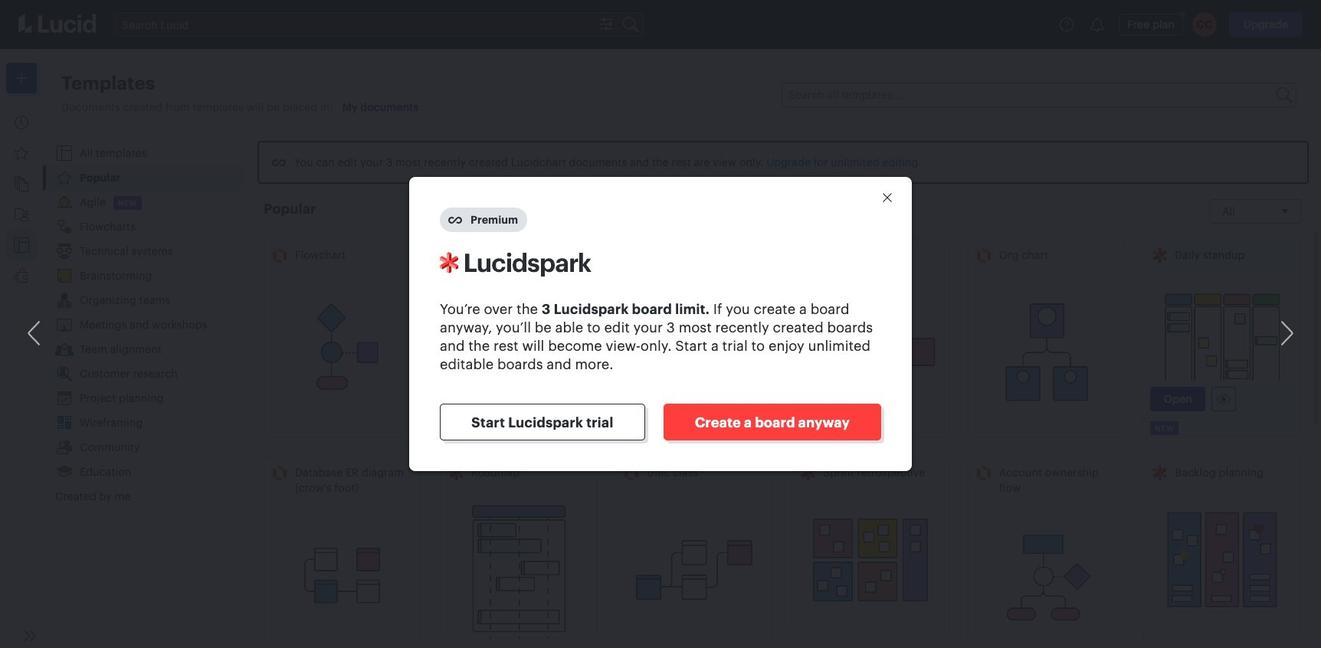 Task type: vqa. For each thing, say whether or not it's contained in the screenshot.
'tab list'
yes



Task type: describe. For each thing, give the bounding box(es) containing it.
mind map template preview image
[[447, 274, 590, 431]]

backlog planning template preview image
[[1151, 491, 1294, 629]]

sprint retrospective template preview image
[[799, 491, 942, 629]]

database er diagram (crow's foot) template preview image
[[271, 502, 414, 648]]

org chart template preview image
[[975, 274, 1118, 431]]

account ownership flow template preview image
[[975, 502, 1118, 648]]

Search all templates... text field
[[783, 84, 1275, 107]]



Task type: locate. For each thing, give the bounding box(es) containing it.
flowchart template preview image
[[271, 274, 414, 431]]

roadmap template preview image
[[447, 491, 590, 648]]

daily standup template preview image
[[1151, 274, 1294, 412]]

concept map template preview image
[[799, 274, 942, 431]]

business process flow example template preview image
[[623, 284, 766, 431]]

tab list
[[43, 141, 245, 509]]

uml class template preview image
[[623, 491, 766, 648]]

Search Lucid text field
[[116, 13, 594, 36]]



